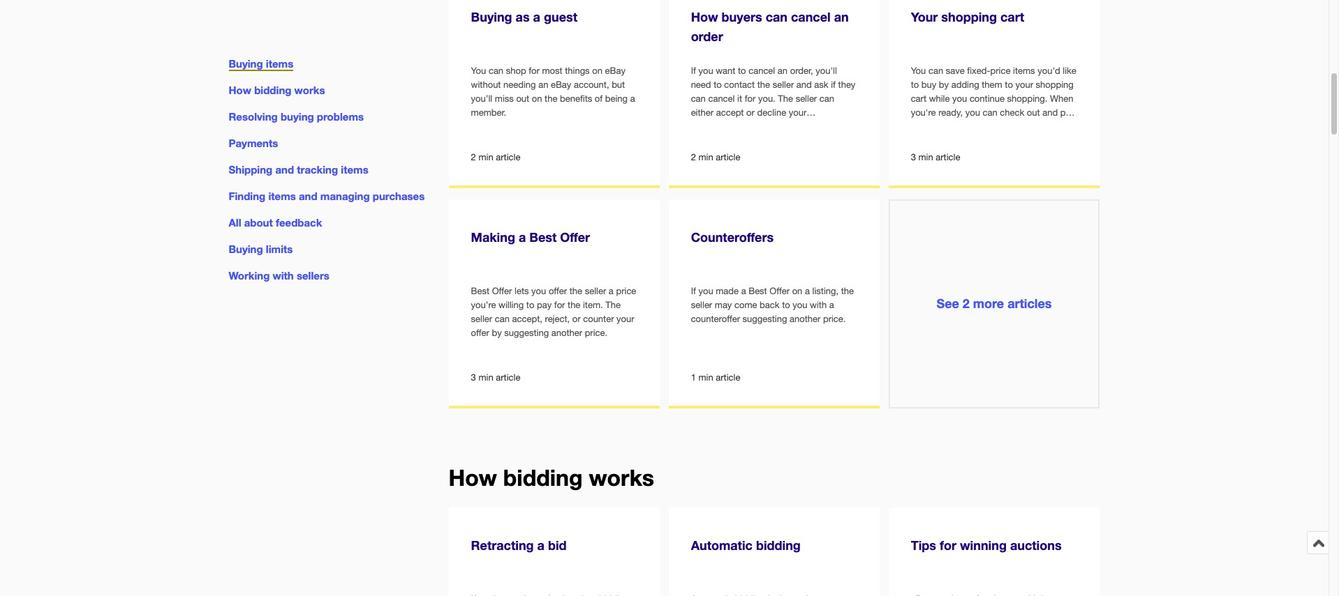 Task type: describe. For each thing, give the bounding box(es) containing it.
shopping.
[[1007, 94, 1048, 104]]

buying as a guest
[[471, 9, 577, 25]]

0 vertical spatial bidding
[[254, 84, 291, 96]]

suggesting inside if you made a best offer on a listing, the seller may come back to you with a counteroffer suggesting another price.
[[743, 314, 787, 325]]

buying for buying limits
[[229, 243, 263, 256]]

either
[[691, 108, 714, 118]]

you down adding
[[952, 94, 967, 104]]

resolving
[[229, 110, 278, 123]]

it
[[737, 94, 742, 104]]

all about feedback link
[[229, 217, 322, 229]]

lets
[[515, 287, 529, 297]]

sellers
[[297, 270, 329, 282]]

items up managing
[[341, 164, 368, 176]]

when
[[1050, 94, 1074, 104]]

articles
[[1008, 296, 1052, 312]]

1 vertical spatial how bidding works
[[449, 465, 654, 492]]

seller down ask
[[796, 94, 817, 104]]

save
[[946, 66, 965, 76]]

ask
[[814, 80, 829, 90]]

3 min article for your
[[911, 152, 960, 163]]

1 vertical spatial works
[[589, 465, 654, 492]]

contact
[[724, 80, 755, 90]]

your inside if you want to cancel an order, you'll need to contact the seller and ask if they can cancel it for you. the seller can either accept or decline your cancellation request.
[[789, 108, 807, 118]]

price inside the you can save fixed-price items you'd like to buy by adding them to your shopping cart while you continue shopping. when you're ready, you can check out and pay for multiple items in one go.
[[990, 66, 1011, 76]]

go.
[[1011, 122, 1024, 132]]

of
[[595, 94, 603, 104]]

another inside if you made a best offer on a listing, the seller may come back to you with a counteroffer suggesting another price.
[[790, 314, 821, 325]]

article for as
[[496, 152, 520, 163]]

counter
[[583, 314, 614, 325]]

with inside if you made a best offer on a listing, the seller may come back to you with a counteroffer suggesting another price.
[[810, 301, 827, 311]]

ready,
[[939, 108, 963, 118]]

a listing,
[[805, 287, 839, 297]]

0 vertical spatial ebay
[[605, 66, 626, 76]]

request.
[[742, 122, 775, 132]]

the inside best offer lets you offer the seller a price you're willing to pay for the item. the seller can accept, reject, or counter your offer by suggesting another price.
[[606, 301, 621, 311]]

you're
[[471, 301, 496, 311]]

shipping and tracking items
[[229, 164, 368, 176]]

2 min article for buying as a guest
[[471, 152, 520, 163]]

you'll
[[471, 94, 492, 104]]

counteroffers
[[691, 230, 774, 245]]

you inside if you want to cancel an order, you'll need to contact the seller and ask if they can cancel it for you. the seller can either accept or decline your cancellation request.
[[699, 66, 713, 76]]

0 vertical spatial cart
[[1001, 9, 1024, 25]]

order,
[[790, 66, 813, 76]]

1 vertical spatial bidding
[[503, 465, 583, 492]]

your inside the you can save fixed-price items you'd like to buy by adding them to your shopping cart while you continue shopping. when you're ready, you can check out and pay for multiple items in one go.
[[1016, 80, 1033, 90]]

price inside best offer lets you offer the seller a price you're willing to pay for the item. the seller can accept, reject, or counter your offer by suggesting another price.
[[616, 287, 636, 297]]

buying for buying items
[[229, 57, 263, 70]]

working with sellers link
[[229, 270, 329, 282]]

being
[[605, 94, 628, 104]]

how inside how buyers can cancel an order
[[691, 9, 718, 25]]

or inside if you want to cancel an order, you'll need to contact the seller and ask if they can cancel it for you. the seller can either accept or decline your cancellation request.
[[746, 108, 755, 118]]

your inside best offer lets you offer the seller a price you're willing to pay for the item. the seller can accept, reject, or counter your offer by suggesting another price.
[[617, 314, 634, 325]]

seller down you're
[[471, 314, 492, 325]]

article right 1
[[716, 373, 740, 383]]

can up buy
[[929, 66, 943, 76]]

order
[[691, 29, 723, 44]]

0 vertical spatial shopping
[[941, 9, 997, 25]]

a down a listing,
[[829, 301, 834, 311]]

2 horizontal spatial 2
[[963, 296, 970, 312]]

payments
[[229, 137, 278, 150]]

to inside if you made a best offer on a listing, the seller may come back to you with a counteroffer suggesting another price.
[[782, 301, 790, 311]]

0 horizontal spatial works
[[294, 84, 325, 96]]

your shopping cart
[[911, 9, 1024, 25]]

1 vertical spatial on
[[532, 94, 542, 104]]

the inside best offer lets you offer the seller a price you're willing to pay for the item. the seller can accept, reject, or counter your offer by suggesting another price.
[[570, 287, 582, 297]]

3 for your shopping cart
[[911, 152, 916, 163]]

out inside the you can shop for most things on ebay without needing an ebay account, but you'll miss out on the benefits of being a member.
[[516, 94, 529, 104]]

by inside the you can save fixed-price items you'd like to buy by adding them to your shopping cart while you continue shopping. when you're ready, you can check out and pay for multiple items in one go.
[[939, 80, 949, 90]]

you.
[[758, 94, 776, 104]]

out inside the you can save fixed-price items you'd like to buy by adding them to your shopping cart while you continue shopping. when you're ready, you can check out and pay for multiple items in one go.
[[1027, 108, 1040, 118]]

you inside best offer lets you offer the seller a price you're willing to pay for the item. the seller can accept, reject, or counter your offer by suggesting another price.
[[531, 287, 546, 297]]

to up contact
[[738, 66, 746, 76]]

most
[[542, 66, 563, 76]]

reject,
[[545, 314, 570, 325]]

like
[[1063, 66, 1077, 76]]

retracting a bid link
[[449, 509, 660, 597]]

the inside if you want to cancel an order, you'll need to contact the seller and ask if they can cancel it for you. the seller can either accept or decline your cancellation request.
[[778, 94, 793, 104]]

a right the 'as'
[[533, 9, 540, 25]]

they
[[838, 80, 856, 90]]

automatic bidding link
[[669, 509, 880, 597]]

best inside best offer lets you offer the seller a price you're willing to pay for the item. the seller can accept, reject, or counter your offer by suggesting another price.
[[471, 287, 490, 297]]

if for counteroffers
[[691, 287, 696, 297]]

0 vertical spatial offer
[[549, 287, 567, 297]]

retracting
[[471, 539, 534, 554]]

shipping and tracking items link
[[229, 164, 368, 176]]

working with sellers
[[229, 270, 329, 282]]

by inside best offer lets you offer the seller a price you're willing to pay for the item. the seller can accept, reject, or counter your offer by suggesting another price.
[[492, 328, 502, 339]]

buying for buying as a guest
[[471, 9, 512, 25]]

the inside if you want to cancel an order, you'll need to contact the seller and ask if they can cancel it for you. the seller can either accept or decline your cancellation request.
[[757, 80, 770, 90]]

you'll
[[816, 66, 837, 76]]

0 vertical spatial on
[[592, 66, 603, 76]]

2 for how buyers can cancel an order
[[691, 152, 696, 163]]

if you want to cancel an order, you'll need to contact the seller and ask if they can cancel it for you. the seller can either accept or decline your cancellation request.
[[691, 66, 856, 132]]

working
[[229, 270, 270, 282]]

seller inside if you made a best offer on a listing, the seller may come back to you with a counteroffer suggesting another price.
[[691, 301, 712, 311]]

best offer lets you offer the seller a price you're willing to pay for the item. the seller can accept, reject, or counter your offer by suggesting another price.
[[471, 287, 636, 339]]

article for shopping
[[936, 152, 960, 163]]

see 2 more articles
[[937, 296, 1052, 312]]

limits
[[266, 243, 293, 256]]

finding items and managing purchases link
[[229, 190, 425, 203]]

0 horizontal spatial cancel
[[708, 94, 735, 104]]

things
[[565, 66, 590, 76]]

counteroffer
[[691, 314, 740, 325]]

one
[[993, 122, 1008, 132]]

a right making
[[519, 230, 526, 245]]

another inside best offer lets you offer the seller a price you're willing to pay for the item. the seller can accept, reject, or counter your offer by suggesting another price.
[[551, 328, 582, 339]]

benefits
[[560, 94, 592, 104]]

you're
[[911, 108, 936, 118]]

resolving buying problems
[[229, 110, 364, 123]]

buying
[[281, 110, 314, 123]]

for right tips
[[940, 539, 957, 554]]

2 min article for how buyers can cancel an order
[[691, 152, 740, 163]]

you made
[[699, 287, 739, 297]]

guest
[[544, 9, 577, 25]]

feedback
[[276, 217, 322, 229]]

cart inside the you can save fixed-price items you'd like to buy by adding them to your shopping cart while you continue shopping. when you're ready, you can check out and pay for multiple items in one go.
[[911, 94, 927, 104]]

resolving buying problems link
[[229, 110, 364, 123]]

and inside the you can save fixed-price items you'd like to buy by adding them to your shopping cart while you continue shopping. when you're ready, you can check out and pay for multiple items in one go.
[[1043, 108, 1058, 118]]

you for buying as a guest
[[471, 66, 486, 76]]

accept
[[716, 108, 744, 118]]

offer inside best offer lets you offer the seller a price you're willing to pay for the item. the seller can accept, reject, or counter your offer by suggesting another price.
[[492, 287, 512, 297]]

adding
[[951, 80, 979, 90]]

suggesting inside best offer lets you offer the seller a price you're willing to pay for the item. the seller can accept, reject, or counter your offer by suggesting another price.
[[504, 328, 549, 339]]

how buyers can cancel an order
[[691, 9, 849, 44]]

can inside the you can shop for most things on ebay without needing an ebay account, but you'll miss out on the benefits of being a member.
[[489, 66, 503, 76]]

can down need
[[691, 94, 706, 104]]

2 for buying as a guest
[[471, 152, 476, 163]]

come
[[735, 301, 757, 311]]

while
[[929, 94, 950, 104]]

making
[[471, 230, 515, 245]]

all
[[229, 217, 241, 229]]

can down 'continue'
[[983, 108, 998, 118]]

finding items and managing purchases
[[229, 190, 425, 203]]

see
[[937, 296, 959, 312]]

min for making
[[479, 373, 493, 383]]

to down want at the right
[[714, 80, 722, 90]]

continue
[[970, 94, 1005, 104]]

accept,
[[512, 314, 542, 325]]

you can shop for most things on ebay without needing an ebay account, but you'll miss out on the benefits of being a member.
[[471, 66, 635, 118]]

if for how buyers can cancel an order
[[691, 66, 696, 76]]

article for buyers
[[716, 152, 740, 163]]

0 horizontal spatial how bidding works
[[229, 84, 325, 96]]

making a best offer
[[471, 230, 590, 245]]

2 vertical spatial how
[[449, 465, 497, 492]]

1
[[691, 373, 696, 383]]

account,
[[574, 80, 609, 90]]

and left tracking
[[275, 164, 294, 176]]

as
[[516, 9, 530, 25]]

to inside best offer lets you offer the seller a price you're willing to pay for the item. the seller can accept, reject, or counter your offer by suggesting another price.
[[526, 301, 534, 311]]



Task type: vqa. For each thing, say whether or not it's contained in the screenshot.
making a best offer
yes



Task type: locate. For each thing, give the bounding box(es) containing it.
if up need
[[691, 66, 696, 76]]

pay inside the you can save fixed-price items you'd like to buy by adding them to your shopping cart while you continue shopping. when you're ready, you can check out and pay for multiple items in one go.
[[1060, 108, 1075, 118]]

for
[[529, 66, 540, 76], [745, 94, 756, 104], [911, 122, 922, 132], [554, 301, 565, 311], [940, 539, 957, 554]]

how bidding works up bid
[[449, 465, 654, 492]]

for inside the you can shop for most things on ebay without needing an ebay account, but you'll miss out on the benefits of being a member.
[[529, 66, 540, 76]]

miss
[[495, 94, 514, 104]]

0 horizontal spatial your
[[617, 314, 634, 325]]

0 vertical spatial suggesting
[[743, 314, 787, 325]]

your
[[1016, 80, 1033, 90], [789, 108, 807, 118], [617, 314, 634, 325]]

0 vertical spatial if
[[691, 66, 696, 76]]

the
[[778, 94, 793, 104], [606, 301, 621, 311]]

1 horizontal spatial the
[[778, 94, 793, 104]]

price. down a listing,
[[823, 314, 846, 325]]

0 vertical spatial another
[[790, 314, 821, 325]]

for inside the you can save fixed-price items you'd like to buy by adding them to your shopping cart while you continue shopping. when you're ready, you can check out and pay for multiple items in one go.
[[911, 122, 922, 132]]

with down limits
[[273, 270, 294, 282]]

or
[[746, 108, 755, 118], [572, 314, 581, 325]]

3 min article down multiple at the top right of page
[[911, 152, 960, 163]]

check
[[1000, 108, 1024, 118]]

best up you're
[[471, 287, 490, 297]]

2 horizontal spatial offer
[[770, 287, 790, 297]]

may
[[715, 301, 732, 311]]

cancel up contact
[[749, 66, 775, 76]]

0 horizontal spatial another
[[551, 328, 582, 339]]

bidding down buying items link
[[254, 84, 291, 96]]

min for your
[[919, 152, 933, 163]]

0 horizontal spatial suggesting
[[504, 328, 549, 339]]

1 horizontal spatial 3
[[911, 152, 916, 163]]

bidding right automatic
[[756, 539, 801, 554]]

2 vertical spatial cancel
[[708, 94, 735, 104]]

0 horizontal spatial offer
[[471, 328, 489, 339]]

1 vertical spatial your
[[789, 108, 807, 118]]

buy
[[922, 80, 937, 90]]

1 vertical spatial with
[[810, 301, 827, 311]]

items up all about feedback link
[[268, 190, 296, 203]]

cancel inside how buyers can cancel an order
[[791, 9, 831, 25]]

seller up you.
[[773, 80, 794, 90]]

decline
[[757, 108, 786, 118]]

0 vertical spatial pay
[[1060, 108, 1075, 118]]

1 horizontal spatial on
[[592, 66, 603, 76]]

3 min article for making
[[471, 373, 520, 383]]

the left "benefits"
[[545, 94, 557, 104]]

about
[[244, 217, 273, 229]]

shopping down the 'you'd'
[[1036, 80, 1074, 90]]

you up without
[[471, 66, 486, 76]]

buying up how bidding works link
[[229, 57, 263, 70]]

offer inside if you made a best offer on a listing, the seller may come back to you with a counteroffer suggesting another price.
[[770, 287, 790, 297]]

without
[[471, 80, 501, 90]]

your right counter
[[617, 314, 634, 325]]

1 horizontal spatial price
[[990, 66, 1011, 76]]

shopping
[[941, 9, 997, 25], [1036, 80, 1074, 90]]

1 horizontal spatial price.
[[823, 314, 846, 325]]

1 horizontal spatial works
[[589, 465, 654, 492]]

an inside how buyers can cancel an order
[[834, 9, 849, 25]]

2 horizontal spatial best
[[749, 287, 767, 297]]

1 vertical spatial 3 min article
[[471, 373, 520, 383]]

tips for winning auctions
[[911, 539, 1062, 554]]

in
[[983, 122, 990, 132]]

article down member.
[[496, 152, 520, 163]]

0 horizontal spatial 2 min article
[[471, 152, 520, 163]]

the inside if you made a best offer on a listing, the seller may come back to you with a counteroffer suggesting another price.
[[841, 287, 854, 297]]

1 horizontal spatial bidding
[[503, 465, 583, 492]]

1 horizontal spatial offer
[[549, 287, 567, 297]]

can down willing
[[495, 314, 510, 325]]

the
[[757, 80, 770, 90], [545, 94, 557, 104], [570, 287, 582, 297], [841, 287, 854, 297]]

1 vertical spatial buying
[[229, 57, 263, 70]]

the item.
[[568, 301, 603, 311]]

you down a listing,
[[793, 301, 808, 311]]

2 min article down cancellation on the top right of the page
[[691, 152, 740, 163]]

and inside if you want to cancel an order, you'll need to contact the seller and ask if they can cancel it for you. the seller can either accept or decline your cancellation request.
[[797, 80, 812, 90]]

0 horizontal spatial ebay
[[551, 80, 571, 90]]

1 horizontal spatial ebay
[[605, 66, 626, 76]]

0 horizontal spatial on
[[532, 94, 542, 104]]

on down needing
[[532, 94, 542, 104]]

you
[[471, 66, 486, 76], [911, 66, 926, 76]]

you inside the you can save fixed-price items you'd like to buy by adding them to your shopping cart while you continue shopping. when you're ready, you can check out and pay for multiple items in one go.
[[911, 66, 926, 76]]

1 min article
[[691, 373, 740, 383]]

0 horizontal spatial or
[[572, 314, 581, 325]]

you can save fixed-price items you'd like to buy by adding them to your shopping cart while you continue shopping. when you're ready, you can check out and pay for multiple items in one go.
[[911, 66, 1077, 132]]

by up while
[[939, 80, 949, 90]]

1 vertical spatial how
[[229, 84, 251, 96]]

them
[[982, 80, 1002, 90]]

2 horizontal spatial how
[[691, 9, 718, 25]]

1 vertical spatial shopping
[[1036, 80, 1074, 90]]

1 horizontal spatial your
[[789, 108, 807, 118]]

2 if from the top
[[691, 287, 696, 297]]

to right "them" at top right
[[1005, 80, 1013, 90]]

member.
[[471, 108, 506, 118]]

want
[[716, 66, 736, 76]]

1 vertical spatial offer
[[471, 328, 489, 339]]

price. inside best offer lets you offer the seller a price you're willing to pay for the item. the seller can accept, reject, or counter your offer by suggesting another price.
[[585, 328, 608, 339]]

1 vertical spatial pay
[[537, 301, 552, 311]]

buying up working
[[229, 243, 263, 256]]

how bidding works down buying items link
[[229, 84, 325, 96]]

0 vertical spatial how
[[691, 9, 718, 25]]

out down shopping.
[[1027, 108, 1040, 118]]

an down most
[[538, 80, 548, 90]]

another down reject,
[[551, 328, 582, 339]]

a inside the you can shop for most things on ebay without needing an ebay account, but you'll miss out on the benefits of being a member.
[[630, 94, 635, 104]]

0 vertical spatial how bidding works
[[229, 84, 325, 96]]

0 horizontal spatial price
[[616, 287, 636, 297]]

1 horizontal spatial offer
[[560, 230, 590, 245]]

offer up back
[[770, 287, 790, 297]]

0 horizontal spatial with
[[273, 270, 294, 282]]

multiple
[[924, 122, 956, 132]]

min for how
[[699, 152, 713, 163]]

best right making
[[529, 230, 557, 245]]

more
[[973, 296, 1004, 312]]

1 horizontal spatial out
[[1027, 108, 1040, 118]]

0 vertical spatial works
[[294, 84, 325, 96]]

your right "decline" on the top
[[789, 108, 807, 118]]

1 vertical spatial ebay
[[551, 80, 571, 90]]

2 min article down member.
[[471, 152, 520, 163]]

1 horizontal spatial with
[[810, 301, 827, 311]]

if left you made
[[691, 287, 696, 297]]

to left buy
[[911, 80, 919, 90]]

2 you from the left
[[911, 66, 926, 76]]

1 you from the left
[[471, 66, 486, 76]]

0 vertical spatial with
[[273, 270, 294, 282]]

retracting a bid
[[471, 539, 567, 554]]

to right back
[[782, 301, 790, 311]]

1 horizontal spatial 3 min article
[[911, 152, 960, 163]]

2 vertical spatial buying
[[229, 243, 263, 256]]

0 vertical spatial cancel
[[791, 9, 831, 25]]

0 vertical spatial the
[[778, 94, 793, 104]]

can up without
[[489, 66, 503, 76]]

auctions
[[1010, 539, 1062, 554]]

an up "you'll"
[[834, 9, 849, 25]]

items up how bidding works link
[[266, 57, 293, 70]]

if
[[691, 66, 696, 76], [691, 287, 696, 297]]

an inside the you can shop for most things on ebay without needing an ebay account, but you'll miss out on the benefits of being a member.
[[538, 80, 548, 90]]

tracking
[[297, 164, 338, 176]]

the up the item.
[[570, 287, 582, 297]]

to
[[738, 66, 746, 76], [714, 80, 722, 90], [911, 80, 919, 90], [1005, 80, 1013, 90], [526, 301, 534, 311], [782, 301, 790, 311]]

how bidding works link
[[229, 84, 325, 96]]

offer
[[549, 287, 567, 297], [471, 328, 489, 339]]

offer up the item.
[[560, 230, 590, 245]]

or inside best offer lets you offer the seller a price you're willing to pay for the item. the seller can accept, reject, or counter your offer by suggesting another price.
[[572, 314, 581, 325]]

bidding
[[254, 84, 291, 96], [503, 465, 583, 492], [756, 539, 801, 554]]

2 vertical spatial an
[[538, 80, 548, 90]]

by
[[939, 80, 949, 90], [492, 328, 502, 339]]

back
[[760, 301, 780, 311]]

0 horizontal spatial the
[[606, 301, 621, 311]]

3
[[911, 152, 916, 163], [471, 373, 476, 383]]

shipping
[[229, 164, 272, 176]]

need
[[691, 80, 711, 90]]

a right being
[[630, 94, 635, 104]]

seller up counteroffer
[[691, 301, 712, 311]]

seller up the item.
[[585, 287, 606, 297]]

1 vertical spatial cart
[[911, 94, 927, 104]]

1 horizontal spatial you
[[911, 66, 926, 76]]

the right you.
[[778, 94, 793, 104]]

if inside if you want to cancel an order, you'll need to contact the seller and ask if they can cancel it for you. the seller can either accept or decline your cancellation request.
[[691, 66, 696, 76]]

1 vertical spatial 3
[[471, 373, 476, 383]]

article down cancellation on the top right of the page
[[716, 152, 740, 163]]

you up need
[[699, 66, 713, 76]]

for inside if you want to cancel an order, you'll need to contact the seller and ask if they can cancel it for you. the seller can either accept or decline your cancellation request.
[[745, 94, 756, 104]]

offer up willing
[[492, 287, 512, 297]]

0 vertical spatial an
[[834, 9, 849, 25]]

0 vertical spatial out
[[516, 94, 529, 104]]

1 horizontal spatial an
[[778, 66, 788, 76]]

or down the item.
[[572, 314, 581, 325]]

another down a listing,
[[790, 314, 821, 325]]

another
[[790, 314, 821, 325], [551, 328, 582, 339]]

2 vertical spatial bidding
[[756, 539, 801, 554]]

pay inside best offer lets you offer the seller a price you're willing to pay for the item. the seller can accept, reject, or counter your offer by suggesting another price.
[[537, 301, 552, 311]]

out
[[516, 94, 529, 104], [1027, 108, 1040, 118]]

best inside if you made a best offer on a listing, the seller may come back to you with a counteroffer suggesting another price.
[[749, 287, 767, 297]]

fixed-
[[967, 66, 990, 76]]

price. inside if you made a best offer on a listing, the seller may come back to you with a counteroffer suggesting another price.
[[823, 314, 846, 325]]

1 if from the top
[[691, 66, 696, 76]]

cart
[[1001, 9, 1024, 25], [911, 94, 927, 104]]

0 vertical spatial by
[[939, 80, 949, 90]]

a inside best offer lets you offer the seller a price you're willing to pay for the item. the seller can accept, reject, or counter your offer by suggesting another price.
[[609, 287, 614, 297]]

winning
[[960, 539, 1007, 554]]

cancellation
[[691, 122, 740, 132]]

can right the buyers
[[766, 9, 788, 25]]

can inside best offer lets you offer the seller a price you're willing to pay for the item. the seller can accept, reject, or counter your offer by suggesting another price.
[[495, 314, 510, 325]]

1 horizontal spatial 2
[[691, 152, 696, 163]]

finding
[[229, 190, 266, 203]]

1 vertical spatial price
[[616, 287, 636, 297]]

shop
[[506, 66, 526, 76]]

buying items link
[[229, 57, 293, 71]]

tips for winning auctions link
[[889, 509, 1100, 597]]

a left bid
[[537, 539, 545, 554]]

1 vertical spatial the
[[606, 301, 621, 311]]

shopping right your
[[941, 9, 997, 25]]

buying
[[471, 9, 512, 25], [229, 57, 263, 70], [229, 243, 263, 256]]

1 horizontal spatial how
[[449, 465, 497, 492]]

buying left the 'as'
[[471, 9, 512, 25]]

2 vertical spatial your
[[617, 314, 634, 325]]

article down multiple at the top right of page
[[936, 152, 960, 163]]

price. down counter
[[585, 328, 608, 339]]

1 horizontal spatial pay
[[1060, 108, 1075, 118]]

2 down member.
[[471, 152, 476, 163]]

bidding inside automatic bidding "link"
[[756, 539, 801, 554]]

by down you're
[[492, 328, 502, 339]]

you down 'continue'
[[965, 108, 980, 118]]

seller
[[773, 80, 794, 90], [796, 94, 817, 104], [585, 287, 606, 297], [691, 301, 712, 311], [471, 314, 492, 325]]

1 vertical spatial out
[[1027, 108, 1040, 118]]

or up request.
[[746, 108, 755, 118]]

cancel up accept
[[708, 94, 735, 104]]

to up accept, on the bottom of page
[[526, 301, 534, 311]]

your
[[911, 9, 938, 25]]

2 horizontal spatial an
[[834, 9, 849, 25]]

and up feedback
[[299, 190, 317, 203]]

suggesting
[[743, 314, 787, 325], [504, 328, 549, 339]]

1 horizontal spatial shopping
[[1036, 80, 1074, 90]]

best
[[529, 230, 557, 245], [471, 287, 490, 297], [749, 287, 767, 297]]

how bidding works
[[229, 84, 325, 96], [449, 465, 654, 492]]

for inside best offer lets you offer the seller a price you're willing to pay for the item. the seller can accept, reject, or counter your offer by suggesting another price.
[[554, 301, 565, 311]]

1 vertical spatial by
[[492, 328, 502, 339]]

your up shopping.
[[1016, 80, 1033, 90]]

2 right see
[[963, 296, 970, 312]]

1 vertical spatial or
[[572, 314, 581, 325]]

1 2 min article from the left
[[471, 152, 520, 163]]

for up reject,
[[554, 301, 565, 311]]

you right lets
[[531, 287, 546, 297]]

0 vertical spatial price
[[990, 66, 1011, 76]]

offer down you're
[[471, 328, 489, 339]]

0 horizontal spatial by
[[492, 328, 502, 339]]

for down you're
[[911, 122, 922, 132]]

buyers
[[722, 9, 762, 25]]

0 horizontal spatial price.
[[585, 328, 608, 339]]

can inside how buyers can cancel an order
[[766, 9, 788, 25]]

out down needing
[[516, 94, 529, 104]]

3 min article
[[911, 152, 960, 163], [471, 373, 520, 383]]

if inside if you made a best offer on a listing, the seller may come back to you with a counteroffer suggesting another price.
[[691, 287, 696, 297]]

1 horizontal spatial suggesting
[[743, 314, 787, 325]]

willing
[[499, 301, 524, 311]]

best up back
[[749, 287, 767, 297]]

3 for making a best offer
[[471, 373, 476, 383]]

managing
[[320, 190, 370, 203]]

buying limits link
[[229, 243, 293, 256]]

1 horizontal spatial another
[[790, 314, 821, 325]]

0 vertical spatial 3
[[911, 152, 916, 163]]

1 horizontal spatial best
[[529, 230, 557, 245]]

you up buy
[[911, 66, 926, 76]]

and down when at top
[[1043, 108, 1058, 118]]

0 vertical spatial your
[[1016, 80, 1033, 90]]

you inside the you can shop for most things on ebay without needing an ebay account, but you'll miss out on the benefits of being a member.
[[471, 66, 486, 76]]

and down the order,
[[797, 80, 812, 90]]

cancel up the order,
[[791, 9, 831, 25]]

the right a listing,
[[841, 287, 854, 297]]

an left the order,
[[778, 66, 788, 76]]

you inside if you made a best offer on a listing, the seller may come back to you with a counteroffer suggesting another price.
[[793, 301, 808, 311]]

0 vertical spatial 3 min article
[[911, 152, 960, 163]]

you for your shopping cart
[[911, 66, 926, 76]]

on inside if you made a best offer on a listing, the seller may come back to you with a counteroffer suggesting another price.
[[792, 287, 803, 297]]

all about feedback
[[229, 217, 322, 229]]

suggesting down back
[[743, 314, 787, 325]]

the up counter
[[606, 301, 621, 311]]

0 vertical spatial buying
[[471, 9, 512, 25]]

1 vertical spatial if
[[691, 287, 696, 297]]

you'd
[[1038, 66, 1060, 76]]

the up you.
[[757, 80, 770, 90]]

ebay down most
[[551, 80, 571, 90]]

needing
[[503, 80, 536, 90]]

2 horizontal spatial cancel
[[791, 9, 831, 25]]

0 horizontal spatial how
[[229, 84, 251, 96]]

2
[[471, 152, 476, 163], [691, 152, 696, 163], [963, 296, 970, 312]]

and
[[797, 80, 812, 90], [1043, 108, 1058, 118], [275, 164, 294, 176], [299, 190, 317, 203]]

ebay up but
[[605, 66, 626, 76]]

pay
[[1060, 108, 1075, 118], [537, 301, 552, 311]]

min for buying
[[479, 152, 493, 163]]

buying items
[[229, 57, 293, 70]]

0 vertical spatial price.
[[823, 314, 846, 325]]

items left in
[[959, 122, 981, 132]]

can down ask
[[820, 94, 834, 104]]

if
[[831, 80, 836, 90]]

items left the 'you'd'
[[1013, 66, 1035, 76]]

1 vertical spatial price.
[[585, 328, 608, 339]]

the inside the you can shop for most things on ebay without needing an ebay account, but you'll miss out on the benefits of being a member.
[[545, 94, 557, 104]]

an inside if you want to cancel an order, you'll need to contact the seller and ask if they can cancel it for you. the seller can either accept or decline your cancellation request.
[[778, 66, 788, 76]]

for right shop
[[529, 66, 540, 76]]

can
[[766, 9, 788, 25], [489, 66, 503, 76], [929, 66, 943, 76], [691, 94, 706, 104], [820, 94, 834, 104], [983, 108, 998, 118], [495, 314, 510, 325]]

a up counter
[[609, 287, 614, 297]]

pay down when at top
[[1060, 108, 1075, 118]]

1 horizontal spatial cancel
[[749, 66, 775, 76]]

payments link
[[229, 137, 278, 150]]

shopping inside the you can save fixed-price items you'd like to buy by adding them to your shopping cart while you continue shopping. when you're ready, you can check out and pay for multiple items in one go.
[[1036, 80, 1074, 90]]

2 2 min article from the left
[[691, 152, 740, 163]]

0 horizontal spatial 3
[[471, 373, 476, 383]]

0 horizontal spatial offer
[[492, 287, 512, 297]]

1 vertical spatial another
[[551, 328, 582, 339]]

2 min article
[[471, 152, 520, 163], [691, 152, 740, 163]]

a up come
[[741, 287, 746, 297]]

article for a
[[496, 373, 520, 383]]

buying limits
[[229, 243, 293, 256]]



